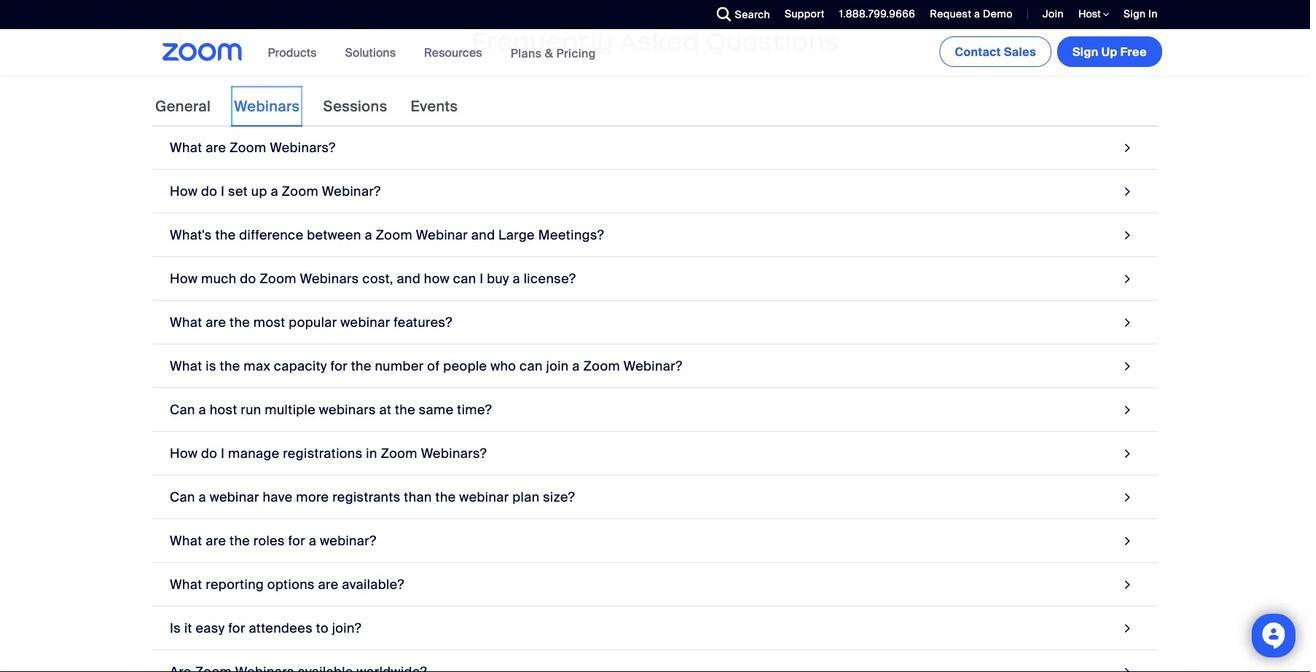 Task type: vqa. For each thing, say whether or not it's contained in the screenshot.
thumbnail of Jacob Simon 3/18/2024, 2:10:55 PM
no



Task type: locate. For each thing, give the bounding box(es) containing it.
do left manage
[[201, 446, 217, 463]]

1 vertical spatial sign
[[1073, 44, 1099, 59]]

1 horizontal spatial sign
[[1124, 7, 1146, 21]]

what are the most popular webinar features?
[[170, 315, 453, 331]]

free
[[1121, 44, 1147, 59]]

zoom inside what are zoom webinars? dropdown button
[[230, 140, 266, 156]]

1 how from the top
[[170, 183, 198, 200]]

zoom inside how much do zoom webinars cost, and how can i buy a license? "dropdown button"
[[260, 271, 297, 288]]

1 vertical spatial webinars
[[300, 271, 359, 288]]

webinar
[[416, 227, 468, 244]]

1 vertical spatial and
[[397, 271, 421, 288]]

what for what is the max capacity for the number of people who can join a zoom webinar?
[[170, 358, 202, 375]]

7 right image from the top
[[1121, 619, 1135, 639]]

what are the roles for a webinar?
[[170, 533, 376, 550]]

are for most
[[206, 315, 226, 331]]

1 what from the top
[[170, 140, 202, 156]]

1 right image from the top
[[1121, 182, 1135, 202]]

1 horizontal spatial webinar?
[[624, 358, 683, 375]]

3 how from the top
[[170, 446, 198, 463]]

more
[[296, 489, 329, 506]]

frequently
[[471, 26, 614, 57]]

and inside dropdown button
[[471, 227, 495, 244]]

support
[[785, 7, 825, 21]]

join link up meetings navigation
[[1043, 7, 1064, 21]]

support link up questions at the top right of the page
[[785, 7, 825, 21]]

webinar? up between
[[322, 183, 381, 200]]

webinars? inside how do i manage registrations in zoom webinars? dropdown button
[[421, 446, 487, 463]]

what reporting options are available?
[[170, 577, 404, 594]]

what inside dropdown button
[[170, 140, 202, 156]]

banner containing contact sales
[[145, 29, 1165, 77]]

for right roles
[[288, 533, 305, 550]]

how much do zoom webinars cost, and how can i buy a license?
[[170, 271, 576, 288]]

what
[[170, 140, 202, 156], [170, 315, 202, 331], [170, 358, 202, 375], [170, 533, 202, 550], [170, 577, 202, 594]]

can inside dropdown button
[[520, 358, 543, 375]]

right image inside what's the difference between a zoom webinar and large meetings? dropdown button
[[1121, 226, 1135, 245]]

right image inside can a host run multiple webinars at the same time? dropdown button
[[1121, 401, 1135, 420]]

1 vertical spatial i
[[480, 271, 484, 288]]

is it easy for attendees to join? button
[[152, 608, 1158, 651]]

3 what from the top
[[170, 358, 202, 375]]

can for can a webinar have more registrants than the webinar plan size?
[[170, 489, 195, 506]]

right image inside how do i manage registrations in zoom webinars? dropdown button
[[1121, 444, 1135, 464]]

webinars up what are zoom webinars?
[[234, 97, 300, 116]]

zoom down difference
[[260, 271, 297, 288]]

zoom up cost,
[[376, 227, 413, 244]]

join link left host
[[1032, 0, 1068, 29]]

right image for webinar?
[[1121, 532, 1135, 551]]

webinars inside "dropdown button"
[[300, 271, 359, 288]]

1 horizontal spatial can
[[520, 358, 543, 375]]

right image inside is it easy for attendees to join? dropdown button
[[1121, 619, 1135, 639]]

5 right image from the top
[[1121, 488, 1135, 508]]

webinar?
[[322, 183, 381, 200], [624, 358, 683, 375]]

webinars? up how do i set up a zoom webinar?
[[270, 140, 336, 156]]

2 right image from the top
[[1121, 357, 1135, 377]]

do right much
[[240, 271, 256, 288]]

webinar left plan at bottom left
[[459, 489, 509, 506]]

0 vertical spatial can
[[453, 271, 476, 288]]

right image inside the what are the roles for a webinar? dropdown button
[[1121, 532, 1135, 551]]

max
[[244, 358, 271, 375]]

right image for how do i set up a zoom webinar?
[[1121, 182, 1135, 202]]

webinars?
[[270, 140, 336, 156], [421, 446, 487, 463]]

number
[[375, 358, 424, 375]]

4 right image from the top
[[1121, 444, 1135, 464]]

people
[[443, 358, 487, 375]]

4 right image from the top
[[1121, 313, 1135, 333]]

and
[[471, 227, 495, 244], [397, 271, 421, 288]]

and inside "dropdown button"
[[397, 271, 421, 288]]

webinars? down same
[[421, 446, 487, 463]]

how do i set up a zoom webinar? button
[[152, 170, 1158, 214]]

0 horizontal spatial can
[[453, 271, 476, 288]]

meetings navigation
[[937, 29, 1165, 70]]

1.888.799.9666
[[839, 7, 916, 21]]

1 right image from the top
[[1121, 138, 1135, 158]]

plans & pricing link
[[511, 45, 596, 61], [511, 45, 596, 61]]

sign inside 'sign up free' button
[[1073, 44, 1099, 59]]

3 right image from the top
[[1121, 401, 1135, 420]]

1 horizontal spatial webinars?
[[421, 446, 487, 463]]

1 horizontal spatial and
[[471, 227, 495, 244]]

how up what's
[[170, 183, 198, 200]]

at
[[379, 402, 392, 419]]

2 vertical spatial do
[[201, 446, 217, 463]]

0 vertical spatial and
[[471, 227, 495, 244]]

0 horizontal spatial and
[[397, 271, 421, 288]]

for right easy
[[228, 621, 245, 637]]

are down the general tab
[[206, 140, 226, 156]]

1.888.799.9666 button
[[828, 0, 919, 29], [839, 7, 916, 21]]

sessions tab
[[320, 86, 390, 127]]

demo
[[983, 7, 1013, 21]]

pricing
[[556, 45, 596, 61]]

webinars down between
[[300, 271, 359, 288]]

how left manage
[[170, 446, 198, 463]]

0 horizontal spatial webinar
[[210, 489, 259, 506]]

0 horizontal spatial for
[[228, 621, 245, 637]]

capacity
[[274, 358, 327, 375]]

right image inside how do i set up a zoom webinar? dropdown button
[[1121, 182, 1135, 202]]

5 right image from the top
[[1121, 532, 1135, 551]]

what are the most popular webinar features? button
[[152, 301, 1158, 345]]

run
[[241, 402, 261, 419]]

i for how do i set up a zoom webinar?
[[221, 183, 225, 200]]

popular
[[289, 315, 337, 331]]

for
[[330, 358, 348, 375], [288, 533, 305, 550], [228, 621, 245, 637]]

for right capacity
[[330, 358, 348, 375]]

questions
[[706, 26, 840, 57]]

are
[[206, 140, 226, 156], [206, 315, 226, 331], [206, 533, 226, 550], [318, 577, 339, 594]]

buy
[[487, 271, 509, 288]]

0 vertical spatial webinars
[[234, 97, 300, 116]]

large
[[499, 227, 535, 244]]

are up "reporting"
[[206, 533, 226, 550]]

0 vertical spatial sign
[[1124, 7, 1146, 21]]

right image inside what are the most popular webinar features? dropdown button
[[1121, 313, 1135, 333]]

right image for what reporting options are available?
[[1121, 575, 1135, 595]]

1 vertical spatial for
[[288, 533, 305, 550]]

i
[[221, 183, 225, 200], [480, 271, 484, 288], [221, 446, 225, 463]]

right image inside can a webinar have more registrants than the webinar plan size? dropdown button
[[1121, 488, 1135, 508]]

can inside "dropdown button"
[[453, 271, 476, 288]]

0 vertical spatial webinar?
[[322, 183, 381, 200]]

1 vertical spatial can
[[170, 489, 195, 506]]

0 vertical spatial i
[[221, 183, 225, 200]]

zoom up set
[[230, 140, 266, 156]]

1 horizontal spatial for
[[288, 533, 305, 550]]

join
[[1043, 7, 1064, 21]]

0 horizontal spatial webinars?
[[270, 140, 336, 156]]

i left manage
[[221, 446, 225, 463]]

what for what reporting options are available?
[[170, 577, 202, 594]]

and left how
[[397, 271, 421, 288]]

right image
[[1121, 138, 1135, 158], [1121, 226, 1135, 245], [1121, 269, 1135, 289], [1121, 313, 1135, 333], [1121, 532, 1135, 551]]

do
[[201, 183, 217, 200], [240, 271, 256, 288], [201, 446, 217, 463]]

webinar
[[341, 315, 390, 331], [210, 489, 259, 506], [459, 489, 509, 506]]

can right how
[[453, 271, 476, 288]]

products button
[[268, 29, 323, 76]]

sign left up
[[1073, 44, 1099, 59]]

0 vertical spatial how
[[170, 183, 198, 200]]

2 vertical spatial how
[[170, 446, 198, 463]]

0 vertical spatial for
[[330, 358, 348, 375]]

general
[[155, 97, 211, 116]]

sign in
[[1124, 7, 1158, 21]]

right image inside the what reporting options are available? dropdown button
[[1121, 575, 1135, 595]]

tab list
[[152, 86, 461, 127], [152, 127, 1158, 673]]

what is the max capacity for the number of people who can join a zoom webinar?
[[170, 358, 683, 375]]

1 vertical spatial can
[[520, 358, 543, 375]]

i left set
[[221, 183, 225, 200]]

solutions button
[[345, 29, 402, 76]]

plans & pricing
[[511, 45, 596, 61]]

it
[[184, 621, 192, 637]]

1 horizontal spatial webinar
[[341, 315, 390, 331]]

zoom right up
[[282, 183, 319, 200]]

right image
[[1121, 182, 1135, 202], [1121, 357, 1135, 377], [1121, 401, 1135, 420], [1121, 444, 1135, 464], [1121, 488, 1135, 508], [1121, 575, 1135, 595], [1121, 619, 1135, 639], [1121, 663, 1135, 673]]

host button
[[1079, 7, 1109, 21]]

8 right image from the top
[[1121, 663, 1135, 673]]

are inside dropdown button
[[206, 140, 226, 156]]

1 vertical spatial webinars?
[[421, 446, 487, 463]]

and left large
[[471, 227, 495, 244]]

registrants
[[332, 489, 401, 506]]

join
[[546, 358, 569, 375]]

can a host run multiple webinars at the same time?
[[170, 402, 492, 419]]

than
[[404, 489, 432, 506]]

banner
[[145, 29, 1165, 77]]

webinar? down what are the most popular webinar features? dropdown button
[[624, 358, 683, 375]]

1 vertical spatial do
[[240, 271, 256, 288]]

zoom inside what's the difference between a zoom webinar and large meetings? dropdown button
[[376, 227, 413, 244]]

zoom right in on the bottom left
[[381, 446, 418, 463]]

the inside dropdown button
[[215, 227, 236, 244]]

right image for can a webinar have more registrants than the webinar plan size?
[[1121, 488, 1135, 508]]

contact
[[955, 44, 1001, 59]]

how do i set up a zoom webinar?
[[170, 183, 381, 200]]

right image inside what are zoom webinars? dropdown button
[[1121, 138, 1135, 158]]

0 horizontal spatial sign
[[1073, 44, 1099, 59]]

right image inside how much do zoom webinars cost, and how can i buy a license? "dropdown button"
[[1121, 269, 1135, 289]]

5 what from the top
[[170, 577, 202, 594]]

2 what from the top
[[170, 315, 202, 331]]

webinar down how much do zoom webinars cost, and how can i buy a license?
[[341, 315, 390, 331]]

right image for can a host run multiple webinars at the same time?
[[1121, 401, 1135, 420]]

is
[[170, 621, 181, 637]]

set
[[228, 183, 248, 200]]

1 can from the top
[[170, 402, 195, 419]]

events tab
[[408, 86, 461, 127]]

2 right image from the top
[[1121, 226, 1135, 245]]

i left buy
[[480, 271, 484, 288]]

tab list containing what are zoom webinars?
[[152, 127, 1158, 673]]

to
[[316, 621, 329, 637]]

join link
[[1032, 0, 1068, 29], [1043, 7, 1064, 21]]

how
[[170, 183, 198, 200], [170, 271, 198, 288], [170, 446, 198, 463]]

sign left the 'in'
[[1124, 7, 1146, 21]]

how inside "dropdown button"
[[170, 271, 198, 288]]

zoom right join
[[583, 358, 620, 375]]

1 tab list from the top
[[152, 86, 461, 127]]

how for how much do zoom webinars cost, and how can i buy a license?
[[170, 271, 198, 288]]

a
[[975, 7, 981, 21], [271, 183, 278, 200], [365, 227, 372, 244], [513, 271, 520, 288], [572, 358, 580, 375], [199, 402, 206, 419], [199, 489, 206, 506], [309, 533, 317, 550]]

3 right image from the top
[[1121, 269, 1135, 289]]

right image inside what is the max capacity for the number of people who can join a zoom webinar? dropdown button
[[1121, 357, 1135, 377]]

0 vertical spatial webinars?
[[270, 140, 336, 156]]

1 vertical spatial how
[[170, 271, 198, 288]]

do left set
[[201, 183, 217, 200]]

the right what's
[[215, 227, 236, 244]]

in
[[366, 446, 377, 463]]

difference
[[239, 227, 304, 244]]

the left most
[[230, 315, 250, 331]]

0 vertical spatial can
[[170, 402, 195, 419]]

2 horizontal spatial for
[[330, 358, 348, 375]]

right image for webinar
[[1121, 226, 1135, 245]]

easy
[[196, 621, 225, 637]]

6 right image from the top
[[1121, 575, 1135, 595]]

multiple
[[265, 402, 316, 419]]

resources button
[[424, 29, 489, 76]]

can
[[170, 402, 195, 419], [170, 489, 195, 506]]

4 what from the top
[[170, 533, 202, 550]]

is it easy for attendees to join?
[[170, 621, 362, 637]]

how left much
[[170, 271, 198, 288]]

2 vertical spatial for
[[228, 621, 245, 637]]

i inside "dropdown button"
[[480, 271, 484, 288]]

2 can from the top
[[170, 489, 195, 506]]

between
[[307, 227, 361, 244]]

can left join
[[520, 358, 543, 375]]

license?
[[524, 271, 576, 288]]

events
[[411, 97, 458, 116]]

host
[[1079, 7, 1104, 21]]

what are zoom webinars?
[[170, 140, 336, 156]]

2 how from the top
[[170, 271, 198, 288]]

webinar left have
[[210, 489, 259, 506]]

0 vertical spatial do
[[201, 183, 217, 200]]

2 tab list from the top
[[152, 127, 1158, 673]]

2 vertical spatial i
[[221, 446, 225, 463]]

are down much
[[206, 315, 226, 331]]



Task type: describe. For each thing, give the bounding box(es) containing it.
the right the than
[[436, 489, 456, 506]]

available?
[[342, 577, 404, 594]]

how much do zoom webinars cost, and how can i buy a license? button
[[152, 258, 1158, 301]]

webinars tab
[[231, 86, 303, 127]]

do for set
[[201, 183, 217, 200]]

registrations
[[283, 446, 363, 463]]

asked
[[619, 26, 700, 57]]

a inside dropdown button
[[365, 227, 372, 244]]

who
[[491, 358, 516, 375]]

support link right search
[[774, 0, 828, 29]]

can for can a host run multiple webinars at the same time?
[[170, 402, 195, 419]]

what's the difference between a zoom webinar and large meetings? button
[[152, 214, 1158, 258]]

resources
[[424, 45, 482, 60]]

most
[[253, 315, 285, 331]]

attendees
[[249, 621, 313, 637]]

the right is
[[220, 358, 240, 375]]

how for how do i manage registrations in zoom webinars?
[[170, 446, 198, 463]]

can a webinar have more registrants than the webinar plan size?
[[170, 489, 575, 506]]

time?
[[457, 402, 492, 419]]

host
[[210, 402, 237, 419]]

what for what are the roles for a webinar?
[[170, 533, 202, 550]]

0 horizontal spatial webinar?
[[322, 183, 381, 200]]

reporting
[[206, 577, 264, 594]]

zoom inside how do i manage registrations in zoom webinars? dropdown button
[[381, 446, 418, 463]]

do for manage
[[201, 446, 217, 463]]

what reporting options are available? button
[[152, 564, 1158, 608]]

up
[[1102, 44, 1118, 59]]

right image for and
[[1121, 269, 1135, 289]]

what are zoom webinars? button
[[152, 127, 1158, 170]]

zoom inside what is the max capacity for the number of people who can join a zoom webinar? dropdown button
[[583, 358, 620, 375]]

same
[[419, 402, 454, 419]]

are for roles
[[206, 533, 226, 550]]

manage
[[228, 446, 280, 463]]

features?
[[394, 315, 453, 331]]

contact sales
[[955, 44, 1036, 59]]

zoom inside how do i set up a zoom webinar? dropdown button
[[282, 183, 319, 200]]

roles
[[253, 533, 285, 550]]

&
[[545, 45, 553, 61]]

do inside "dropdown button"
[[240, 271, 256, 288]]

up
[[251, 183, 267, 200]]

search button
[[706, 0, 774, 29]]

a inside "dropdown button"
[[513, 271, 520, 288]]

are right 'options'
[[318, 577, 339, 594]]

products
[[268, 45, 317, 60]]

product information navigation
[[257, 29, 607, 77]]

sign for sign in
[[1124, 7, 1146, 21]]

contact sales link
[[940, 36, 1052, 67]]

general tab
[[152, 86, 214, 127]]

how
[[424, 271, 450, 288]]

sign up free
[[1073, 44, 1147, 59]]

meetings?
[[538, 227, 604, 244]]

right image for is it easy for attendees to join?
[[1121, 619, 1135, 639]]

webinars inside tab
[[234, 97, 300, 116]]

sign up free button
[[1058, 36, 1163, 67]]

join?
[[332, 621, 362, 637]]

cost,
[[362, 271, 393, 288]]

are for webinars?
[[206, 140, 226, 156]]

sign for sign up free
[[1073, 44, 1099, 59]]

tab list containing general
[[152, 86, 461, 127]]

what are the roles for a webinar? button
[[152, 520, 1158, 564]]

what for what are the most popular webinar features?
[[170, 315, 202, 331]]

the right at on the left of the page
[[395, 402, 415, 419]]

request a demo
[[930, 7, 1013, 21]]

what's the difference between a zoom webinar and large meetings?
[[170, 227, 604, 244]]

can a webinar have more registrants than the webinar plan size? button
[[152, 476, 1158, 520]]

how for how do i set up a zoom webinar?
[[170, 183, 198, 200]]

right image for features?
[[1121, 313, 1135, 333]]

request
[[930, 7, 972, 21]]

search
[[735, 8, 770, 21]]

what is the max capacity for the number of people who can join a zoom webinar? button
[[152, 345, 1158, 389]]

options
[[267, 577, 315, 594]]

much
[[201, 271, 237, 288]]

plan
[[513, 489, 540, 506]]

how do i manage registrations in zoom webinars?
[[170, 446, 487, 463]]

right image for what is the max capacity for the number of people who can join a zoom webinar?
[[1121, 357, 1135, 377]]

size?
[[543, 489, 575, 506]]

the left roles
[[230, 533, 250, 550]]

frequently asked questions
[[471, 26, 840, 57]]

webinars? inside what are zoom webinars? dropdown button
[[270, 140, 336, 156]]

of
[[427, 358, 440, 375]]

what for what are zoom webinars?
[[170, 140, 202, 156]]

sessions
[[323, 97, 387, 116]]

right image for how do i manage registrations in zoom webinars?
[[1121, 444, 1135, 464]]

have
[[263, 489, 293, 506]]

can a host run multiple webinars at the same time? button
[[152, 389, 1158, 433]]

what's
[[170, 227, 212, 244]]

solutions
[[345, 45, 396, 60]]

1 vertical spatial webinar?
[[624, 358, 683, 375]]

the left number
[[351, 358, 372, 375]]

zoom logo image
[[163, 43, 242, 61]]

webinar?
[[320, 533, 376, 550]]

2 horizontal spatial webinar
[[459, 489, 509, 506]]

plans
[[511, 45, 542, 61]]

in
[[1149, 7, 1158, 21]]

webinars
[[319, 402, 376, 419]]

sales
[[1004, 44, 1036, 59]]

i for how do i manage registrations in zoom webinars?
[[221, 446, 225, 463]]

how do i manage registrations in zoom webinars? button
[[152, 433, 1158, 476]]

is
[[206, 358, 216, 375]]



